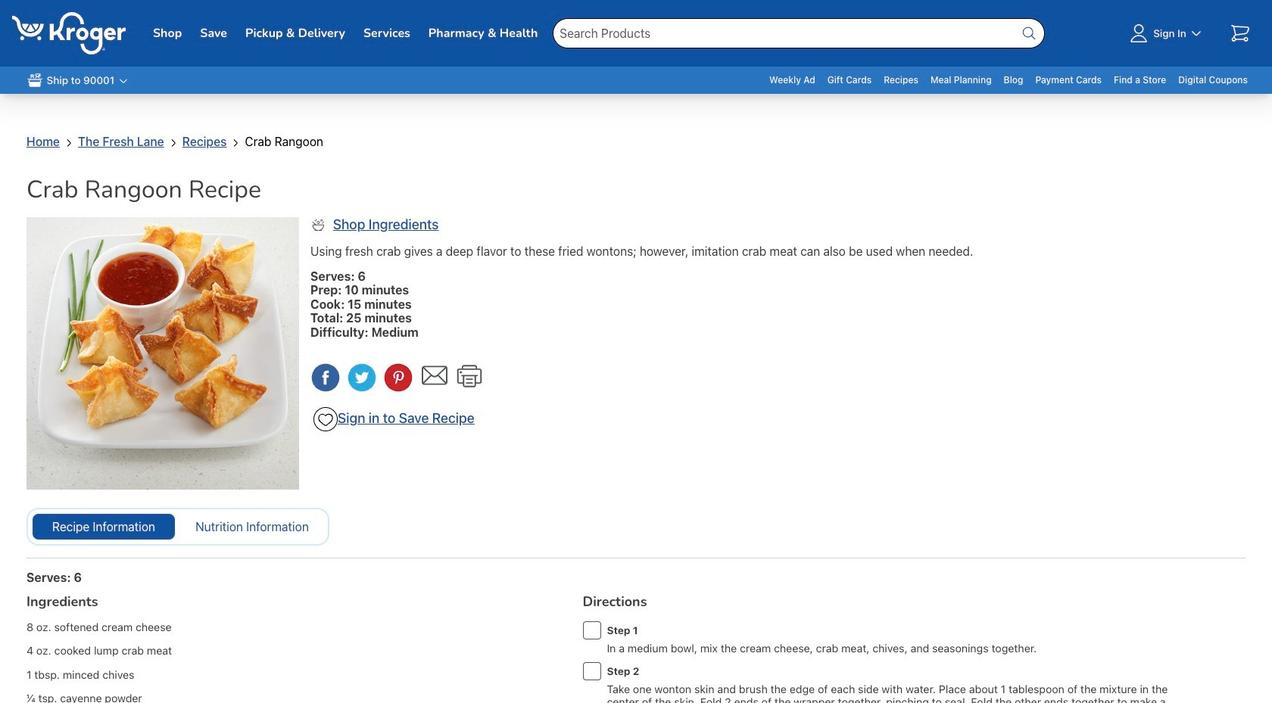 Task type: describe. For each thing, give the bounding box(es) containing it.
share via twitter image
[[347, 363, 377, 393]]

Search search field
[[553, 18, 1045, 48]]

share via email image
[[420, 360, 450, 391]]

share via facebook image
[[310, 363, 341, 393]]

print recipe image
[[454, 361, 485, 392]]



Task type: locate. For each thing, give the bounding box(es) containing it.
kroger logo image
[[12, 12, 126, 55]]

search image
[[1020, 24, 1038, 42]]

share via pinterest image
[[383, 363, 413, 393]]

save crab rangoon recipe recipe to my favorites. image
[[317, 411, 335, 429]]

tab list
[[27, 508, 329, 546]]

None checkbox
[[583, 622, 601, 640], [583, 663, 601, 681], [583, 622, 601, 640], [583, 663, 601, 681]]

account menu image
[[1127, 21, 1151, 45]]

None search field
[[553, 0, 1045, 67]]



